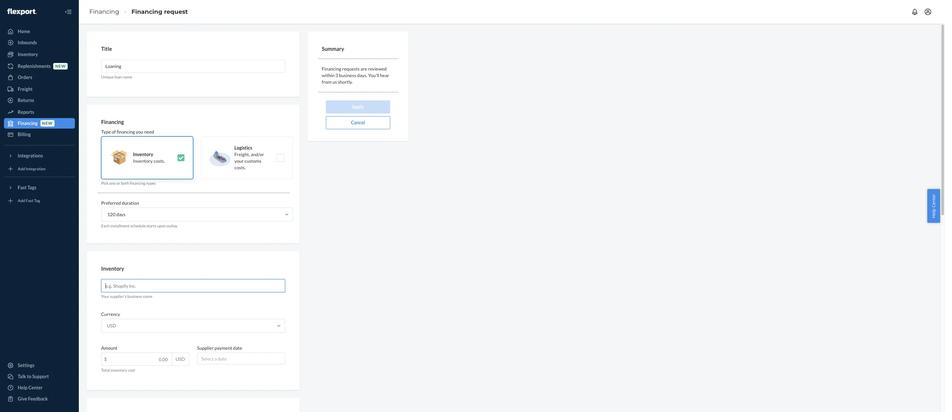 Task type: locate. For each thing, give the bounding box(es) containing it.
0 horizontal spatial costs.
[[154, 158, 165, 164]]

1 horizontal spatial usd
[[176, 357, 185, 362]]

outlay
[[167, 224, 177, 229]]

inventory inventory costs.
[[133, 152, 165, 164]]

are
[[361, 66, 367, 71]]

inventory down inbounds
[[18, 52, 38, 57]]

0 horizontal spatial business
[[127, 294, 142, 299]]

help inside help center button
[[931, 209, 937, 218]]

financing for financing requests are reviewed within 3 business days. you'll hear from us shortly.
[[322, 66, 341, 71]]

costs. inside "inventory inventory costs."
[[154, 158, 165, 164]]

add for add fast tag
[[18, 199, 25, 204]]

business right supplier's
[[127, 294, 142, 299]]

1 vertical spatial new
[[42, 121, 53, 126]]

amount
[[101, 346, 117, 351]]

1 vertical spatial date
[[218, 357, 227, 362]]

0 vertical spatial costs.
[[154, 158, 165, 164]]

0 vertical spatial add
[[18, 167, 25, 172]]

1 vertical spatial add
[[18, 199, 25, 204]]

0 horizontal spatial new
[[42, 121, 53, 126]]

fast left tag
[[26, 199, 33, 204]]

1 horizontal spatial date
[[233, 346, 242, 351]]

inventory link
[[4, 49, 75, 60]]

preferred
[[101, 201, 121, 206]]

name right loan
[[123, 74, 132, 79]]

give feedback button
[[4, 394, 75, 405]]

1 vertical spatial center
[[28, 385, 43, 391]]

date for supplier payment date
[[233, 346, 242, 351]]

fast
[[18, 185, 27, 191], [26, 199, 33, 204]]

settings
[[18, 363, 34, 369]]

2 add from the top
[[18, 199, 25, 204]]

cancel button
[[326, 116, 390, 129]]

1 vertical spatial usd
[[176, 357, 185, 362]]

usd down currency at the left bottom of page
[[107, 323, 116, 329]]

0 vertical spatial business
[[339, 72, 356, 78]]

help center button
[[928, 189, 940, 223]]

inbounds
[[18, 40, 37, 45]]

orders
[[18, 75, 32, 80]]

1 vertical spatial costs.
[[234, 165, 246, 171]]

integrations button
[[4, 151, 75, 161]]

0 vertical spatial fast
[[18, 185, 27, 191]]

1 horizontal spatial help center
[[931, 194, 937, 218]]

logistics freight, and/or your customs costs.
[[234, 145, 264, 171]]

new down reports link
[[42, 121, 53, 126]]

need
[[144, 129, 154, 135]]

customs
[[245, 158, 261, 164]]

add
[[18, 167, 25, 172], [18, 199, 25, 204]]

date
[[233, 346, 242, 351], [218, 357, 227, 362]]

fast inside dropdown button
[[18, 185, 27, 191]]

fast tags button
[[4, 183, 75, 193]]

center
[[931, 194, 937, 208], [28, 385, 43, 391]]

inventory
[[18, 52, 38, 57], [133, 152, 153, 157], [133, 158, 153, 164], [101, 266, 124, 272]]

120 days
[[107, 212, 126, 218]]

financing
[[89, 8, 119, 15], [131, 8, 162, 15], [322, 66, 341, 71], [101, 119, 124, 125], [18, 121, 38, 126]]

business
[[339, 72, 356, 78], [127, 294, 142, 299]]

costs. left check square image
[[154, 158, 165, 164]]

days
[[116, 212, 126, 218]]

close navigation image
[[64, 8, 72, 16]]

0 vertical spatial name
[[123, 74, 132, 79]]

0 vertical spatial new
[[55, 64, 66, 69]]

costs. down your
[[234, 165, 246, 171]]

1 vertical spatial help
[[18, 385, 28, 391]]

days.
[[357, 72, 367, 78]]

1 add from the top
[[18, 167, 25, 172]]

new
[[55, 64, 66, 69], [42, 121, 53, 126]]

each
[[101, 224, 110, 229]]

center inside button
[[931, 194, 937, 208]]

new for replenishments
[[55, 64, 66, 69]]

0 horizontal spatial date
[[218, 357, 227, 362]]

help
[[931, 209, 937, 218], [18, 385, 28, 391]]

1 horizontal spatial new
[[55, 64, 66, 69]]

one
[[109, 181, 116, 186]]

add integration link
[[4, 164, 75, 174]]

breadcrumbs navigation
[[84, 2, 193, 21]]

title
[[101, 46, 112, 52]]

hear
[[380, 72, 389, 78]]

1 horizontal spatial business
[[339, 72, 356, 78]]

1 vertical spatial business
[[127, 294, 142, 299]]

business inside financing requests are reviewed within 3 business days. you'll hear from us shortly.
[[339, 72, 356, 78]]

tags
[[27, 185, 36, 191]]

your supplier's business name
[[101, 294, 152, 299]]

add left "integration"
[[18, 167, 25, 172]]

usd
[[107, 323, 116, 329], [176, 357, 185, 362]]

0 vertical spatial center
[[931, 194, 937, 208]]

0 vertical spatial usd
[[107, 323, 116, 329]]

pick
[[101, 181, 109, 186]]

costs. inside logistics freight, and/or your customs costs.
[[234, 165, 246, 171]]

3
[[335, 72, 338, 78]]

payment
[[215, 346, 232, 351]]

usd left select
[[176, 357, 185, 362]]

business up shortly.
[[339, 72, 356, 78]]

add for add integration
[[18, 167, 25, 172]]

inventory up types
[[133, 158, 153, 164]]

help center inside button
[[931, 194, 937, 218]]

add down fast tags
[[18, 199, 25, 204]]

and/or
[[251, 152, 264, 157]]

financing inside financing requests are reviewed within 3 business days. you'll hear from us shortly.
[[322, 66, 341, 71]]

0 horizontal spatial help
[[18, 385, 28, 391]]

0 vertical spatial help
[[931, 209, 937, 218]]

financing right of
[[117, 129, 135, 135]]

installment
[[110, 224, 130, 229]]

0 horizontal spatial name
[[123, 74, 132, 79]]

date right payment
[[233, 346, 242, 351]]

returns link
[[4, 95, 75, 106]]

open notifications image
[[911, 8, 919, 16]]

fast left tags
[[18, 185, 27, 191]]

orders link
[[4, 72, 75, 83]]

1 horizontal spatial name
[[143, 294, 152, 299]]

financing right both
[[130, 181, 146, 186]]

name right supplier's
[[143, 294, 152, 299]]

inventory
[[111, 368, 127, 373]]

0 horizontal spatial help center
[[18, 385, 43, 391]]

date right the a
[[218, 357, 227, 362]]

e.g. Shopify Inc. field
[[101, 280, 285, 293]]

reviewed
[[368, 66, 387, 71]]

$
[[104, 357, 107, 362]]

0 vertical spatial help center
[[931, 194, 937, 218]]

within
[[322, 72, 335, 78]]

costs.
[[154, 158, 165, 164], [234, 165, 246, 171]]

1 horizontal spatial center
[[931, 194, 937, 208]]

financing
[[117, 129, 135, 135], [130, 181, 146, 186]]

a
[[215, 357, 217, 362]]

settings link
[[4, 361, 75, 371]]

summary
[[322, 46, 344, 52]]

new up orders "link"
[[55, 64, 66, 69]]

0 vertical spatial date
[[233, 346, 242, 351]]

starts
[[146, 224, 156, 229]]

1 vertical spatial financing
[[130, 181, 146, 186]]

new for financing
[[42, 121, 53, 126]]

1 horizontal spatial costs.
[[234, 165, 246, 171]]

total inventory cost
[[101, 368, 135, 373]]

duration
[[122, 201, 139, 206]]

pick one or both financing types
[[101, 181, 156, 186]]

1 horizontal spatial help
[[931, 209, 937, 218]]



Task type: describe. For each thing, give the bounding box(es) containing it.
integrations
[[18, 153, 43, 159]]

1 vertical spatial fast
[[26, 199, 33, 204]]

give feedback
[[18, 397, 48, 402]]

talk to support
[[18, 374, 49, 380]]

1 vertical spatial help center
[[18, 385, 43, 391]]

date for select a date
[[218, 357, 227, 362]]

talk
[[18, 374, 26, 380]]

inventory up supplier's
[[101, 266, 124, 272]]

each installment schedule starts upon outlay
[[101, 224, 177, 229]]

financing for financing link
[[89, 8, 119, 15]]

reports link
[[4, 107, 75, 118]]

apply
[[352, 104, 364, 110]]

feedback
[[28, 397, 48, 402]]

add fast tag
[[18, 199, 40, 204]]

supplier payment date
[[197, 346, 242, 351]]

logistics
[[234, 145, 252, 151]]

your
[[101, 294, 109, 299]]

from
[[322, 79, 332, 85]]

us
[[332, 79, 337, 85]]

of
[[112, 129, 116, 135]]

total
[[101, 368, 110, 373]]

freight link
[[4, 84, 75, 95]]

financing link
[[89, 8, 119, 15]]

talk to support link
[[4, 372, 75, 382]]

help center link
[[4, 383, 75, 394]]

unique
[[101, 74, 114, 79]]

cancel
[[351, 120, 365, 125]]

inventory inside "link"
[[18, 52, 38, 57]]

120
[[107, 212, 115, 218]]

requests
[[342, 66, 360, 71]]

supplier
[[197, 346, 214, 351]]

help inside help center link
[[18, 385, 28, 391]]

your
[[234, 158, 244, 164]]

tag
[[34, 199, 40, 204]]

0 horizontal spatial center
[[28, 385, 43, 391]]

give
[[18, 397, 27, 402]]

shortly.
[[338, 79, 353, 85]]

financing request link
[[131, 8, 188, 15]]

home link
[[4, 26, 75, 37]]

billing
[[18, 132, 31, 137]]

replenishments
[[18, 63, 51, 69]]

open account menu image
[[924, 8, 932, 16]]

financing requests are reviewed within 3 business days. you'll hear from us shortly.
[[322, 66, 389, 85]]

check square image
[[177, 154, 185, 162]]

to
[[27, 374, 31, 380]]

freight
[[18, 86, 33, 92]]

fast tags
[[18, 185, 36, 191]]

add integration
[[18, 167, 46, 172]]

integration
[[26, 167, 46, 172]]

0 vertical spatial financing
[[117, 129, 135, 135]]

select
[[201, 357, 214, 362]]

type
[[101, 129, 111, 135]]

upon
[[157, 224, 166, 229]]

returns
[[18, 98, 34, 103]]

add fast tag link
[[4, 196, 75, 206]]

flexport logo image
[[7, 8, 37, 15]]

freight,
[[234, 152, 250, 157]]

1 vertical spatial name
[[143, 294, 152, 299]]

inventory down you
[[133, 152, 153, 157]]

cost
[[128, 368, 135, 373]]

inbounds link
[[4, 37, 75, 48]]

supplier's
[[110, 294, 127, 299]]

currency
[[101, 312, 120, 317]]

you
[[136, 129, 143, 135]]

request
[[164, 8, 188, 15]]

financing request
[[131, 8, 188, 15]]

loan
[[114, 74, 122, 79]]

financing for financing request
[[131, 8, 162, 15]]

preferred duration
[[101, 201, 139, 206]]

e.g. March 2023 inventory top-up field
[[101, 60, 285, 73]]

support
[[32, 374, 49, 380]]

unique loan name
[[101, 74, 132, 79]]

home
[[18, 29, 30, 34]]

0.00 text field
[[102, 354, 172, 366]]

types
[[146, 181, 156, 186]]

apply button
[[326, 100, 390, 114]]

reports
[[18, 109, 34, 115]]

billing link
[[4, 129, 75, 140]]

type of financing you need
[[101, 129, 154, 135]]

0 horizontal spatial usd
[[107, 323, 116, 329]]



Task type: vqa. For each thing, say whether or not it's contained in the screenshot.
'Us'
yes



